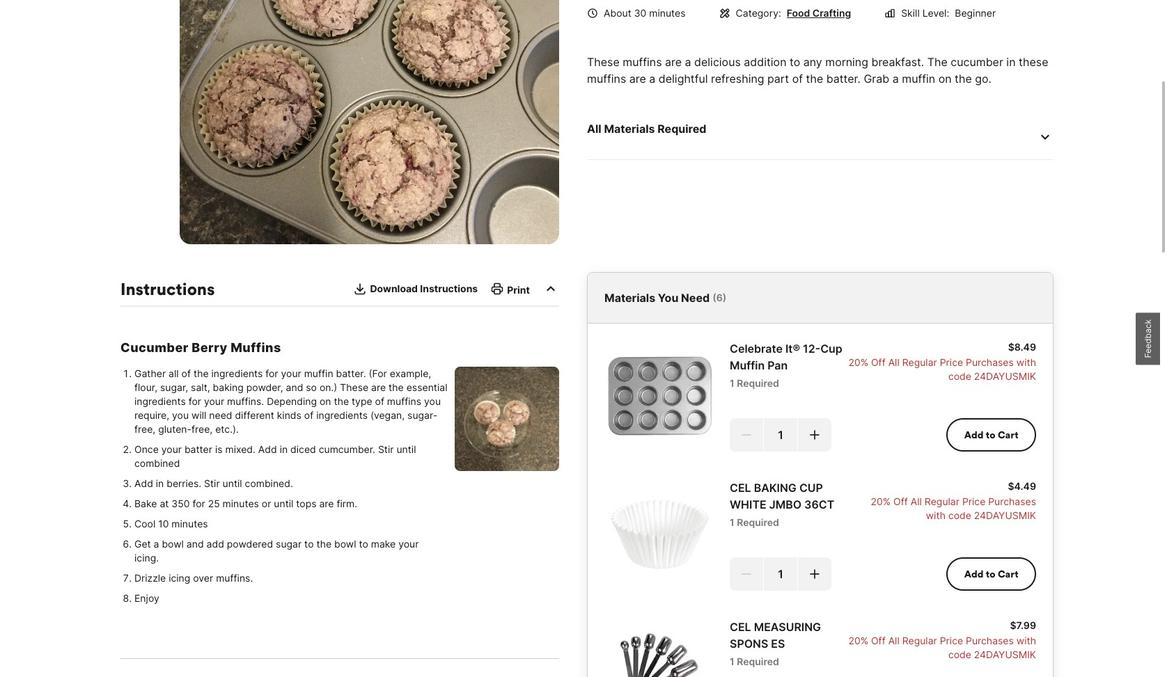 Task type: locate. For each thing, give the bounding box(es) containing it.
2 vertical spatial price
[[940, 635, 964, 647]]

code
[[949, 371, 972, 382], [949, 510, 972, 522], [949, 649, 972, 661]]

button to increment counter for number stepper image for 36ct
[[808, 568, 822, 582]]

tabler image for download instructions
[[353, 282, 367, 296]]

0 horizontal spatial instructions
[[121, 279, 215, 300]]

1 vertical spatial materials
[[605, 291, 656, 305]]

depending
[[267, 396, 317, 408]]

1 for cel baking cup white jmbo 36ct
[[730, 517, 735, 529]]

0 vertical spatial add to cart button
[[947, 419, 1037, 452]]

required inside cel baking cup white jmbo 36ct 1 required
[[737, 517, 779, 529]]

on
[[939, 72, 952, 86], [320, 396, 331, 408]]

refreshing
[[711, 72, 765, 86]]

0 vertical spatial minutes
[[649, 7, 686, 19]]

muffins. up different
[[227, 396, 264, 408]]

batter. up the on.)
[[336, 368, 366, 380]]

$7.99
[[1010, 620, 1037, 632]]

for up will
[[189, 396, 201, 408]]

0 horizontal spatial tabler image
[[719, 8, 731, 19]]

2 cel from the top
[[730, 621, 751, 635]]

and left add in the left bottom of the page
[[187, 539, 204, 550]]

24dayusmik inside $4.49 20% off all regular price purchases with code 24dayusmik
[[975, 510, 1037, 522]]

the inside get a bowl and add powdered sugar to the bowl to make your icing.
[[317, 539, 332, 550]]

stir down the (vegan,
[[378, 444, 394, 456]]

all inside $8.49 20% off all regular price purchases with code 24dayusmik
[[889, 357, 900, 369]]

$7.99 20% off all regular price purchases with code 24dayusmik
[[849, 620, 1037, 661]]

2 horizontal spatial until
[[397, 444, 416, 456]]

0 vertical spatial until
[[397, 444, 416, 456]]

2 vertical spatial regular
[[903, 635, 938, 647]]

bowl down cool 10 minutes at the left bottom of the page
[[162, 539, 184, 550]]

required down white
[[737, 517, 779, 529]]

0 vertical spatial purchases
[[966, 357, 1014, 369]]

2 cart from the top
[[998, 568, 1019, 581]]

price for celebrate it® 12-cup muffin pan
[[940, 357, 964, 369]]

required down spons
[[737, 656, 779, 668]]

icing.
[[134, 552, 159, 564]]

2 vertical spatial off
[[871, 635, 886, 647]]

add to cart
[[965, 429, 1019, 442], [965, 568, 1019, 581]]

1 tabler image from the left
[[719, 8, 731, 19]]

bowl left make at the left bottom of the page
[[334, 539, 356, 550]]

powdered
[[227, 539, 273, 550]]

24dayusmik down $8.49
[[975, 371, 1037, 382]]

1 horizontal spatial bowl
[[334, 539, 356, 550]]

2 vertical spatial 24dayusmik
[[975, 649, 1037, 661]]

0 vertical spatial these
[[587, 55, 620, 69]]

drizzle icing over muffins.
[[134, 573, 256, 584]]

tabler image
[[719, 8, 731, 19], [885, 8, 896, 19]]

0 vertical spatial materials
[[604, 122, 655, 136]]

1 horizontal spatial batter.
[[827, 72, 861, 86]]

1 button to increment counter for number stepper image from the top
[[808, 428, 822, 442]]

20% for cel baking cup white jmbo 36ct
[[871, 496, 891, 508]]

ingredients up the require,
[[134, 396, 186, 408]]

add to cart up $7.99
[[965, 568, 1019, 581]]

beginner
[[955, 7, 996, 19]]

purchases for celebrate it® 12-cup muffin pan
[[966, 357, 1014, 369]]

all for $8.49 20% off all regular price purchases with code 24dayusmik
[[889, 357, 900, 369]]

2 horizontal spatial minutes
[[649, 7, 686, 19]]

at
[[160, 498, 169, 510]]

1 vertical spatial add to cart
[[965, 568, 1019, 581]]

3 1 from the top
[[730, 656, 735, 668]]

0 vertical spatial 20%
[[849, 357, 869, 369]]

in left diced
[[280, 444, 288, 456]]

for
[[266, 368, 278, 380], [189, 396, 201, 408], [193, 498, 205, 510]]

require,
[[134, 410, 169, 421]]

add to cart for celebrate it® 12-cup muffin pan
[[965, 429, 1019, 442]]

minutes down '350'
[[172, 518, 208, 530]]

purchases
[[966, 357, 1014, 369], [989, 496, 1037, 508], [966, 635, 1014, 647]]

0 vertical spatial muffins.
[[227, 396, 264, 408]]

cel baking cup white jmbo 36ct link
[[730, 480, 859, 513]]

the down the example,
[[389, 382, 404, 394]]

1 horizontal spatial tabler image
[[885, 8, 896, 19]]

1 inside "cel measuring spons es 1 required"
[[730, 656, 735, 668]]

1 cel from the top
[[730, 481, 751, 495]]

1 add to cart button from the top
[[947, 419, 1037, 452]]

2 add to cart from the top
[[965, 568, 1019, 581]]

on down the
[[939, 72, 952, 86]]

muffin up "so"
[[304, 368, 333, 380]]

in inside "once your batter is mixed. add in diced cumcumber. stir until combined"
[[280, 444, 288, 456]]

required
[[658, 122, 707, 136], [737, 378, 779, 389], [737, 517, 779, 529], [737, 656, 779, 668]]

you
[[658, 291, 679, 305]]

the down any
[[806, 72, 824, 86]]

muffins inside gather all of the ingredients for your muffin batter. (for example, flour, sugar, salt, baking powder, and so on.) these are the essential ingredients for your muffins. depending on the type of muffins you require, you will need different kinds of ingredients (vegan, sugar- free, gluten-free, etc.).
[[387, 396, 422, 408]]

1 vertical spatial price
[[963, 496, 986, 508]]

tabler image for category:
[[719, 8, 731, 19]]

add
[[965, 429, 984, 442], [258, 444, 277, 456], [134, 478, 153, 490], [965, 568, 984, 581]]

is
[[215, 444, 223, 456]]

0 horizontal spatial you
[[172, 410, 189, 421]]

a up delightful
[[685, 55, 691, 69]]

(
[[713, 292, 717, 304]]

these
[[1019, 55, 1049, 69]]

0 vertical spatial in
[[1007, 55, 1016, 69]]

2 vertical spatial muffins
[[387, 396, 422, 408]]

1 horizontal spatial stir
[[378, 444, 394, 456]]

muffins
[[231, 341, 281, 355]]

muffins up delightful
[[623, 55, 662, 69]]

button to increment counter for number stepper image right number stepper text field
[[808, 428, 822, 442]]

cel up spons
[[730, 621, 751, 635]]

are left delightful
[[630, 72, 646, 86]]

1 vertical spatial on
[[320, 396, 331, 408]]

1 horizontal spatial tabler image
[[491, 282, 505, 296]]

20%
[[849, 357, 869, 369], [871, 496, 891, 508], [849, 635, 869, 647]]

0 vertical spatial muffins
[[623, 55, 662, 69]]

0 vertical spatial button to increment counter for number stepper image
[[808, 428, 822, 442]]

1 vertical spatial minutes
[[223, 498, 259, 510]]

category:
[[736, 7, 782, 19]]

0 vertical spatial with
[[1017, 357, 1037, 369]]

instructions right download at the top
[[420, 283, 478, 295]]

cel inside "cel measuring spons es 1 required"
[[730, 621, 751, 635]]

spons
[[730, 637, 769, 651]]

button to increment counter for number stepper image right number stepper text box
[[808, 568, 822, 582]]

2 vertical spatial for
[[193, 498, 205, 510]]

2 vertical spatial code
[[949, 649, 972, 661]]

0 vertical spatial 24dayusmik
[[975, 371, 1037, 382]]

cel
[[730, 481, 751, 495], [730, 621, 751, 635]]

batter. inside these muffins are a delicious addition to any morning breakfast. the cucumber in these muffins are a delightful refreshing part of the batter. grab a muffin on the go.
[[827, 72, 861, 86]]

and up depending
[[286, 382, 303, 394]]

2 vertical spatial minutes
[[172, 518, 208, 530]]

minutes for about 30 minutes
[[649, 7, 686, 19]]

of up the (vegan,
[[375, 396, 385, 408]]

instructions up cucumber
[[121, 279, 215, 300]]

1 vertical spatial and
[[187, 539, 204, 550]]

with inside $8.49 20% off all regular price purchases with code 24dayusmik
[[1017, 357, 1037, 369]]

need
[[209, 410, 232, 421]]

tabler image left skill
[[885, 8, 896, 19]]

all
[[587, 122, 602, 136], [889, 357, 900, 369], [911, 496, 922, 508], [889, 635, 900, 647]]

you up gluten- on the left bottom
[[172, 410, 189, 421]]

20% inside $4.49 20% off all regular price purchases with code 24dayusmik
[[871, 496, 891, 508]]

minutes right 30
[[649, 7, 686, 19]]

muffin down the
[[902, 72, 936, 86]]

with for celebrate it® 12-cup muffin pan
[[1017, 357, 1037, 369]]

with inside $4.49 20% off all regular price purchases with code 24dayusmik
[[926, 510, 946, 522]]

mixed.
[[225, 444, 256, 456]]

3 code from the top
[[949, 649, 972, 661]]

1 24dayusmik from the top
[[975, 371, 1037, 382]]

ingredients
[[211, 368, 263, 380], [134, 396, 186, 408], [316, 410, 368, 421]]

1 horizontal spatial these
[[587, 55, 620, 69]]

0 horizontal spatial muffin
[[304, 368, 333, 380]]

2 code from the top
[[949, 510, 972, 522]]

1 vertical spatial muffin
[[304, 368, 333, 380]]

tabler image left download at the top
[[353, 282, 367, 296]]

tabler image left "category:"
[[719, 8, 731, 19]]

add to cart button up $7.99
[[947, 558, 1037, 591]]

your right make at the left bottom of the page
[[399, 539, 419, 550]]

add to cart button
[[947, 419, 1037, 452], [947, 558, 1037, 591]]

2 vertical spatial with
[[1017, 635, 1037, 647]]

1 vertical spatial these
[[340, 382, 369, 394]]

1 horizontal spatial minutes
[[223, 498, 259, 510]]

in down combined
[[156, 478, 164, 490]]

0 vertical spatial muffin
[[902, 72, 936, 86]]

are down (for
[[371, 382, 386, 394]]

once your batter is mixed. add in diced cumcumber. stir until combined
[[134, 444, 416, 470]]

0 vertical spatial and
[[286, 382, 303, 394]]

1 inside celebrate it® 12-cup muffin pan 1 required
[[730, 378, 735, 389]]

muffins up the (vegan,
[[387, 396, 422, 408]]

the
[[928, 55, 948, 69]]

purchases down $7.99
[[966, 635, 1014, 647]]

salt,
[[191, 382, 210, 394]]

print
[[507, 284, 530, 296]]

cart for cel baking cup white jmbo 36ct
[[998, 568, 1019, 581]]

of right part
[[793, 72, 803, 86]]

a right get
[[154, 539, 159, 550]]

cart up $4.49
[[998, 429, 1019, 442]]

0 horizontal spatial minutes
[[172, 518, 208, 530]]

code inside $8.49 20% off all regular price purchases with code 24dayusmik
[[949, 371, 972, 382]]

essential
[[407, 382, 448, 394]]

1 horizontal spatial ingredients
[[211, 368, 263, 380]]

all for $4.49 20% off all regular price purchases with code 24dayusmik
[[911, 496, 922, 508]]

purchases down $4.49
[[989, 496, 1037, 508]]

regular for celebrate it® 12-cup muffin pan
[[903, 357, 938, 369]]

celebrate it® 12-cup muffin pan 1 required
[[730, 342, 843, 389]]

1 free, from the left
[[134, 424, 156, 435]]

batter. down morning
[[827, 72, 861, 86]]

0 horizontal spatial tabler image
[[353, 282, 367, 296]]

cel for baking
[[730, 481, 751, 495]]

1 down muffin
[[730, 378, 735, 389]]

on inside these muffins are a delicious addition to any morning breakfast. the cucumber in these muffins are a delightful refreshing part of the batter. grab a muffin on the go.
[[939, 72, 952, 86]]

1 vertical spatial cel
[[730, 621, 751, 635]]

of right the all
[[182, 368, 191, 380]]

1 vertical spatial button to increment counter for number stepper image
[[808, 568, 822, 582]]

1 horizontal spatial free,
[[192, 424, 213, 435]]

price inside $4.49 20% off all regular price purchases with code 24dayusmik
[[963, 496, 986, 508]]

celebrate it® 12-cup muffin pan link
[[730, 341, 848, 374]]

purchases inside $4.49 20% off all regular price purchases with code 24dayusmik
[[989, 496, 1037, 508]]

2 vertical spatial in
[[156, 478, 164, 490]]

your up combined
[[161, 444, 182, 456]]

3 24dayusmik from the top
[[975, 649, 1037, 661]]

ingredients down type
[[316, 410, 368, 421]]

the right sugar
[[317, 539, 332, 550]]

1 horizontal spatial in
[[280, 444, 288, 456]]

all inside $4.49 20% off all regular price purchases with code 24dayusmik
[[911, 496, 922, 508]]

muffins. inside gather all of the ingredients for your muffin batter. (for example, flour, sugar, salt, baking powder, and so on.) these are the essential ingredients for your muffins. depending on the type of muffins you require, you will need different kinds of ingredients (vegan, sugar- free, gluten-free, etc.).
[[227, 396, 264, 408]]

20% inside $8.49 20% off all regular price purchases with code 24dayusmik
[[849, 357, 869, 369]]

1 horizontal spatial on
[[939, 72, 952, 86]]

batter.
[[827, 72, 861, 86], [336, 368, 366, 380]]

1 for celebrate it® 12-cup muffin pan
[[730, 378, 735, 389]]

off for cel baking cup white jmbo 36ct
[[894, 496, 908, 508]]

and inside get a bowl and add powdered sugar to the bowl to make your icing.
[[187, 539, 204, 550]]

0 vertical spatial code
[[949, 371, 972, 382]]

ingredients up baking
[[211, 368, 263, 380]]

code inside $4.49 20% off all regular price purchases with code 24dayusmik
[[949, 510, 972, 522]]

these down the about
[[587, 55, 620, 69]]

2 vertical spatial 20%
[[849, 635, 869, 647]]

cel baking cup white jmbo 36ct image
[[605, 480, 716, 591]]

a down the breakfast.
[[893, 72, 899, 86]]

the down the on.)
[[334, 396, 349, 408]]

off inside $4.49 20% off all regular price purchases with code 24dayusmik
[[894, 496, 908, 508]]

0 vertical spatial cart
[[998, 429, 1019, 442]]

1 vertical spatial code
[[949, 510, 972, 522]]

(for
[[369, 368, 387, 380]]

until right or
[[274, 498, 294, 510]]

etc.).
[[215, 424, 239, 435]]

minutes left or
[[223, 498, 259, 510]]

1 vertical spatial in
[[280, 444, 288, 456]]

until
[[397, 444, 416, 456], [223, 478, 242, 490], [274, 498, 294, 510]]

$4.49
[[1008, 481, 1037, 493]]

required down delightful
[[658, 122, 707, 136]]

free, down the require,
[[134, 424, 156, 435]]

jmbo
[[770, 498, 802, 512]]

2 1 from the top
[[730, 517, 735, 529]]

tabler image inside "print" link
[[491, 282, 505, 296]]

cel measuring spons es link
[[730, 619, 837, 653]]

purchases down $8.49
[[966, 357, 1014, 369]]

required down muffin
[[737, 378, 779, 389]]

0 vertical spatial on
[[939, 72, 952, 86]]

these inside gather all of the ingredients for your muffin batter. (for example, flour, sugar, salt, baking powder, and so on.) these are the essential ingredients for your muffins. depending on the type of muffins you require, you will need different kinds of ingredients (vegan, sugar- free, gluten-free, etc.).
[[340, 382, 369, 394]]

off for celebrate it® 12-cup muffin pan
[[871, 357, 886, 369]]

1 horizontal spatial muffin
[[902, 72, 936, 86]]

2 button to increment counter for number stepper image from the top
[[808, 568, 822, 582]]

or
[[262, 498, 271, 510]]

1 horizontal spatial and
[[286, 382, 303, 394]]

1 code from the top
[[949, 371, 972, 382]]

2 horizontal spatial ingredients
[[316, 410, 368, 421]]

free, down will
[[192, 424, 213, 435]]

0 horizontal spatial ingredients
[[134, 396, 186, 408]]

1 vertical spatial stir
[[204, 478, 220, 490]]

24dayusmik down $4.49
[[975, 510, 1037, 522]]

1 vertical spatial add to cart button
[[947, 558, 1037, 591]]

all materials required button
[[587, 115, 1054, 160]]

2 vertical spatial until
[[274, 498, 294, 510]]

muffins
[[623, 55, 662, 69], [587, 72, 626, 86], [387, 396, 422, 408]]

0 horizontal spatial free,
[[134, 424, 156, 435]]

a
[[685, 55, 691, 69], [649, 72, 656, 86], [893, 72, 899, 86], [154, 539, 159, 550]]

are right tops
[[319, 498, 334, 510]]

2 24dayusmik from the top
[[975, 510, 1037, 522]]

required inside "cel measuring spons es 1 required"
[[737, 656, 779, 668]]

price inside $8.49 20% off all regular price purchases with code 24dayusmik
[[940, 357, 964, 369]]

you down essential
[[424, 396, 441, 408]]

celebrate it® 12-cup muffin pan image
[[605, 341, 716, 452]]

tabler image left the about
[[587, 8, 598, 19]]

all for $7.99 20% off all regular price purchases with code 24dayusmik
[[889, 635, 900, 647]]

purchases inside $8.49 20% off all regular price purchases with code 24dayusmik
[[966, 357, 1014, 369]]

1 vertical spatial regular
[[925, 496, 960, 508]]

off inside $8.49 20% off all regular price purchases with code 24dayusmik
[[871, 357, 886, 369]]

0 horizontal spatial on
[[320, 396, 331, 408]]

0 horizontal spatial batter.
[[336, 368, 366, 380]]

0 vertical spatial you
[[424, 396, 441, 408]]

1 vertical spatial batter.
[[336, 368, 366, 380]]

tabler image
[[587, 8, 598, 19], [353, 282, 367, 296], [491, 282, 505, 296]]

1 vertical spatial ingredients
[[134, 396, 186, 408]]

cel up white
[[730, 481, 751, 495]]

until down "sugar-"
[[397, 444, 416, 456]]

on inside gather all of the ingredients for your muffin batter. (for example, flour, sugar, salt, baking powder, and so on.) these are the essential ingredients for your muffins. depending on the type of muffins you require, you will need different kinds of ingredients (vegan, sugar- free, gluten-free, etc.).
[[320, 396, 331, 408]]

in
[[1007, 55, 1016, 69], [280, 444, 288, 456], [156, 478, 164, 490]]

and inside gather all of the ingredients for your muffin batter. (for example, flour, sugar, salt, baking powder, and so on.) these are the essential ingredients for your muffins. depending on the type of muffins you require, you will need different kinds of ingredients (vegan, sugar- free, gluten-free, etc.).
[[286, 382, 303, 394]]

1 down white
[[730, 517, 735, 529]]

stir up 25
[[204, 478, 220, 490]]

1 vertical spatial 1
[[730, 517, 735, 529]]

2 horizontal spatial tabler image
[[587, 8, 598, 19]]

0 horizontal spatial until
[[223, 478, 242, 490]]

in left these
[[1007, 55, 1016, 69]]

button to increment counter for number stepper image
[[808, 428, 822, 442], [808, 568, 822, 582]]

code for cel baking cup white jmbo 36ct
[[949, 510, 972, 522]]

1 down spons
[[730, 656, 735, 668]]

muffins up all materials required
[[587, 72, 626, 86]]

2 vertical spatial purchases
[[966, 635, 1014, 647]]

regular
[[903, 357, 938, 369], [925, 496, 960, 508], [903, 635, 938, 647]]

2 vertical spatial ingredients
[[316, 410, 368, 421]]

0 vertical spatial regular
[[903, 357, 938, 369]]

it®
[[786, 342, 801, 356]]

2 free, from the left
[[192, 424, 213, 435]]

0 vertical spatial stir
[[378, 444, 394, 456]]

for up powder,
[[266, 368, 278, 380]]

of inside these muffins are a delicious addition to any morning breakfast. the cucumber in these muffins are a delightful refreshing part of the batter. grab a muffin on the go.
[[793, 72, 803, 86]]

1 inside cel baking cup white jmbo 36ct 1 required
[[730, 517, 735, 529]]

food
[[787, 7, 810, 19]]

1 cart from the top
[[998, 429, 1019, 442]]

cel measuring spons es image
[[605, 619, 716, 678]]

sugar,
[[160, 382, 188, 394]]

0 vertical spatial add to cart
[[965, 429, 1019, 442]]

cel inside cel baking cup white jmbo 36ct 1 required
[[730, 481, 751, 495]]

sugar-
[[408, 410, 438, 421]]

required inside celebrate it® 12-cup muffin pan 1 required
[[737, 378, 779, 389]]

25
[[208, 498, 220, 510]]

cart up $7.99
[[998, 568, 1019, 581]]

30
[[634, 7, 647, 19]]

0 vertical spatial batter.
[[827, 72, 861, 86]]

24dayusmik down $7.99
[[975, 649, 1037, 661]]

1 1 from the top
[[730, 378, 735, 389]]

2 tabler image from the left
[[885, 8, 896, 19]]

to
[[790, 55, 801, 69], [986, 429, 996, 442], [305, 539, 314, 550], [359, 539, 368, 550], [986, 568, 996, 581]]

1 vertical spatial purchases
[[989, 496, 1037, 508]]

white
[[730, 498, 767, 512]]

add to cart button up $4.49
[[947, 419, 1037, 452]]

all inside $7.99 20% off all regular price purchases with code 24dayusmik
[[889, 635, 900, 647]]

the left go. on the right of the page
[[955, 72, 972, 86]]

0 vertical spatial 1
[[730, 378, 735, 389]]

muffin
[[902, 72, 936, 86], [304, 368, 333, 380]]

for left 25
[[193, 498, 205, 510]]

regular inside $4.49 20% off all regular price purchases with code 24dayusmik
[[925, 496, 960, 508]]

1 vertical spatial 24dayusmik
[[975, 510, 1037, 522]]

cel for measuring
[[730, 621, 751, 635]]

2 horizontal spatial in
[[1007, 55, 1016, 69]]

1 vertical spatial cart
[[998, 568, 1019, 581]]

these up type
[[340, 382, 369, 394]]

tabler image left print
[[491, 282, 505, 296]]

add to cart up $4.49
[[965, 429, 1019, 442]]

1 vertical spatial with
[[926, 510, 946, 522]]

of right kinds
[[304, 410, 314, 421]]

about
[[604, 7, 632, 19]]

0 vertical spatial price
[[940, 357, 964, 369]]

cart for celebrate it® 12-cup muffin pan
[[998, 429, 1019, 442]]

1 horizontal spatial you
[[424, 396, 441, 408]]

0 vertical spatial for
[[266, 368, 278, 380]]

1 horizontal spatial until
[[274, 498, 294, 510]]

until up bake at 350 for 25 minutes or until tops are firm.
[[223, 478, 242, 490]]

24dayusmik inside $8.49 20% off all regular price purchases with code 24dayusmik
[[975, 371, 1037, 382]]

2 vertical spatial 1
[[730, 656, 735, 668]]

0 horizontal spatial bowl
[[162, 539, 184, 550]]

regular inside $8.49 20% off all regular price purchases with code 24dayusmik
[[903, 357, 938, 369]]

on down the on.)
[[320, 396, 331, 408]]

1 add to cart from the top
[[965, 429, 1019, 442]]

1 bowl from the left
[[162, 539, 184, 550]]

2 add to cart button from the top
[[947, 558, 1037, 591]]

muffins. right over
[[216, 573, 253, 584]]

bowl
[[162, 539, 184, 550], [334, 539, 356, 550]]

24dayusmik for celebrate it® 12-cup muffin pan
[[975, 371, 1037, 382]]



Task type: vqa. For each thing, say whether or not it's contained in the screenshot.
Cart related to Celebrate It® 12-Cup Muffin Pan
yes



Task type: describe. For each thing, give the bounding box(es) containing it.
cucumber
[[951, 55, 1004, 69]]

gluten-
[[158, 424, 192, 435]]

add
[[207, 539, 224, 550]]

1 vertical spatial muffins
[[587, 72, 626, 86]]

purchases for cel baking cup white jmbo 36ct
[[989, 496, 1037, 508]]

cel baking cup white jmbo 36ct 1 required
[[730, 481, 835, 529]]

Number Stepper text field
[[764, 558, 798, 591]]

part
[[768, 72, 789, 86]]

0 vertical spatial ingredients
[[211, 368, 263, 380]]

combined.
[[245, 478, 293, 490]]

24dayusmik for cel baking cup white jmbo 36ct
[[975, 510, 1037, 522]]

crafting
[[813, 7, 851, 19]]

button to increment counter for number stepper image for pan
[[808, 428, 822, 442]]

food crafting link
[[782, 6, 851, 20]]

add to cart button for celebrate it® 12-cup muffin pan
[[947, 419, 1037, 452]]

code for celebrate it® 12-cup muffin pan
[[949, 371, 972, 382]]

over
[[193, 573, 213, 584]]

(vegan,
[[371, 410, 405, 421]]

cool
[[134, 518, 156, 530]]

berries.
[[167, 478, 201, 490]]

)
[[723, 292, 727, 304]]

icing
[[169, 573, 190, 584]]

tabler image for skill
[[885, 8, 896, 19]]

download instructions
[[370, 283, 478, 295]]

on.)
[[320, 382, 337, 394]]

muffin
[[730, 359, 765, 373]]

24dayusmik inside $7.99 20% off all regular price purchases with code 24dayusmik
[[975, 649, 1037, 661]]

$8.49
[[1009, 341, 1037, 353]]

cup
[[821, 342, 843, 356]]

a inside get a bowl and add powdered sugar to the bowl to make your icing.
[[154, 539, 159, 550]]

the up 'salt,'
[[194, 368, 209, 380]]

delightful
[[659, 72, 708, 86]]

1 horizontal spatial instructions
[[420, 283, 478, 295]]

6
[[717, 292, 723, 304]]

cel measuring spons es 1 required
[[730, 621, 821, 668]]

your up depending
[[281, 368, 301, 380]]

2 bowl from the left
[[334, 539, 356, 550]]

so
[[306, 382, 317, 394]]

add to cart button for cel baking cup white jmbo 36ct
[[947, 558, 1037, 591]]

with for cel baking cup white jmbo 36ct
[[926, 510, 946, 522]]

10
[[158, 518, 169, 530]]

grab
[[864, 72, 890, 86]]

combined
[[134, 458, 180, 470]]

these muffins are a delicious addition to any morning breakfast. the cucumber in these muffins are a delightful refreshing part of the batter. grab a muffin on the go.
[[587, 55, 1049, 86]]

in inside these muffins are a delicious addition to any morning breakfast. the cucumber in these muffins are a delightful refreshing part of the batter. grab a muffin on the go.
[[1007, 55, 1016, 69]]

are up delightful
[[665, 55, 682, 69]]

any
[[804, 55, 823, 69]]

kinds
[[277, 410, 302, 421]]

add to cart for cel baking cup white jmbo 36ct
[[965, 568, 1019, 581]]

price inside $7.99 20% off all regular price purchases with code 24dayusmik
[[940, 635, 964, 647]]

download
[[370, 283, 418, 295]]

gather
[[134, 368, 166, 380]]

about 30 minutes
[[604, 7, 686, 19]]

$4.49 20% off all regular price purchases with code 24dayusmik
[[871, 481, 1037, 522]]

regular for cel baking cup white jmbo 36ct
[[925, 496, 960, 508]]

go.
[[976, 72, 992, 86]]

baking
[[754, 481, 797, 495]]

print link
[[491, 281, 530, 297]]

stir inside "once your batter is mixed. add in diced cumcumber. stir until combined"
[[378, 444, 394, 456]]

flour,
[[134, 382, 158, 394]]

cup
[[800, 481, 823, 495]]

category: food crafting
[[736, 7, 851, 19]]

36ct
[[805, 498, 835, 512]]

level:
[[923, 7, 950, 19]]

price for cel baking cup white jmbo 36ct
[[963, 496, 986, 508]]

off inside $7.99 20% off all regular price purchases with code 24dayusmik
[[871, 635, 886, 647]]

20% for celebrate it® 12-cup muffin pan
[[849, 357, 869, 369]]

your inside get a bowl and add powdered sugar to the bowl to make your icing.
[[399, 539, 419, 550]]

enjoy
[[134, 593, 159, 605]]

code inside $7.99 20% off all regular price purchases with code 24dayusmik
[[949, 649, 972, 661]]

need
[[681, 291, 710, 305]]

es
[[771, 637, 785, 651]]

materials inside dropdown button
[[604, 122, 655, 136]]

different
[[235, 410, 274, 421]]

minutes for cool 10 minutes
[[172, 518, 208, 530]]

0 horizontal spatial stir
[[204, 478, 220, 490]]

add inside "once your batter is mixed. add in diced cumcumber. stir until combined"
[[258, 444, 277, 456]]

type
[[352, 396, 372, 408]]

purchases inside $7.99 20% off all regular price purchases with code 24dayusmik
[[966, 635, 1014, 647]]

bake at 350 for 25 minutes or until tops are firm.
[[134, 498, 360, 510]]

regular inside $7.99 20% off all regular price purchases with code 24dayusmik
[[903, 635, 938, 647]]

muffin inside gather all of the ingredients for your muffin batter. (for example, flour, sugar, salt, baking powder, and so on.) these are the essential ingredients for your muffins. depending on the type of muffins you require, you will need different kinds of ingredients (vegan, sugar- free, gluten-free, etc.).
[[304, 368, 333, 380]]

make
[[371, 539, 396, 550]]

$8.49 20% off all regular price purchases with code 24dayusmik
[[849, 341, 1037, 382]]

measuring
[[754, 621, 821, 635]]

1 vertical spatial muffins.
[[216, 573, 253, 584]]

powder,
[[246, 382, 283, 394]]

cucumber berry muffins image
[[180, 0, 559, 245]]

example,
[[390, 368, 431, 380]]

all
[[169, 368, 179, 380]]

all inside dropdown button
[[587, 122, 602, 136]]

cucumber
[[121, 341, 189, 355]]

step cucumber berry muffins image
[[455, 367, 559, 472]]

addition
[[744, 55, 787, 69]]

tabler image for about 30 minutes
[[587, 8, 598, 19]]

diced
[[291, 444, 316, 456]]

1 vertical spatial for
[[189, 396, 201, 408]]

pan
[[768, 359, 788, 373]]

berry
[[192, 341, 228, 355]]

drizzle
[[134, 573, 166, 584]]

firm.
[[337, 498, 357, 510]]

required inside all materials required dropdown button
[[658, 122, 707, 136]]

tops
[[296, 498, 317, 510]]

add in berries. stir until combined.
[[134, 478, 296, 490]]

0 horizontal spatial in
[[156, 478, 164, 490]]

cucumber berry muffins
[[121, 341, 281, 355]]

morning
[[826, 55, 869, 69]]

350
[[172, 498, 190, 510]]

baking
[[213, 382, 244, 394]]

a left delightful
[[649, 72, 656, 86]]

with inside $7.99 20% off all regular price purchases with code 24dayusmik
[[1017, 635, 1037, 647]]

Number Stepper text field
[[764, 419, 798, 452]]

all materials required
[[587, 122, 707, 136]]

20% inside $7.99 20% off all regular price purchases with code 24dayusmik
[[849, 635, 869, 647]]

your up need
[[204, 396, 224, 408]]

will
[[192, 410, 206, 421]]

batter. inside gather all of the ingredients for your muffin batter. (for example, flour, sugar, salt, baking powder, and so on.) these are the essential ingredients for your muffins. depending on the type of muffins you require, you will need different kinds of ingredients (vegan, sugar- free, gluten-free, etc.).
[[336, 368, 366, 380]]

skill
[[902, 7, 920, 19]]

once
[[134, 444, 159, 456]]

until inside "once your batter is mixed. add in diced cumcumber. stir until combined"
[[397, 444, 416, 456]]

these inside these muffins are a delicious addition to any morning breakfast. the cucumber in these muffins are a delightful refreshing part of the batter. grab a muffin on the go.
[[587, 55, 620, 69]]

are inside gather all of the ingredients for your muffin batter. (for example, flour, sugar, salt, baking powder, and so on.) these are the essential ingredients for your muffins. depending on the type of muffins you require, you will need different kinds of ingredients (vegan, sugar- free, gluten-free, etc.).
[[371, 382, 386, 394]]

your inside "once your batter is mixed. add in diced cumcumber. stir until combined"
[[161, 444, 182, 456]]

cool 10 minutes
[[134, 518, 211, 530]]

muffin inside these muffins are a delicious addition to any morning breakfast. the cucumber in these muffins are a delightful refreshing part of the batter. grab a muffin on the go.
[[902, 72, 936, 86]]

sugar
[[276, 539, 302, 550]]

1 vertical spatial until
[[223, 478, 242, 490]]

to inside these muffins are a delicious addition to any morning breakfast. the cucumber in these muffins are a delightful refreshing part of the batter. grab a muffin on the go.
[[790, 55, 801, 69]]

batter
[[185, 444, 212, 456]]



